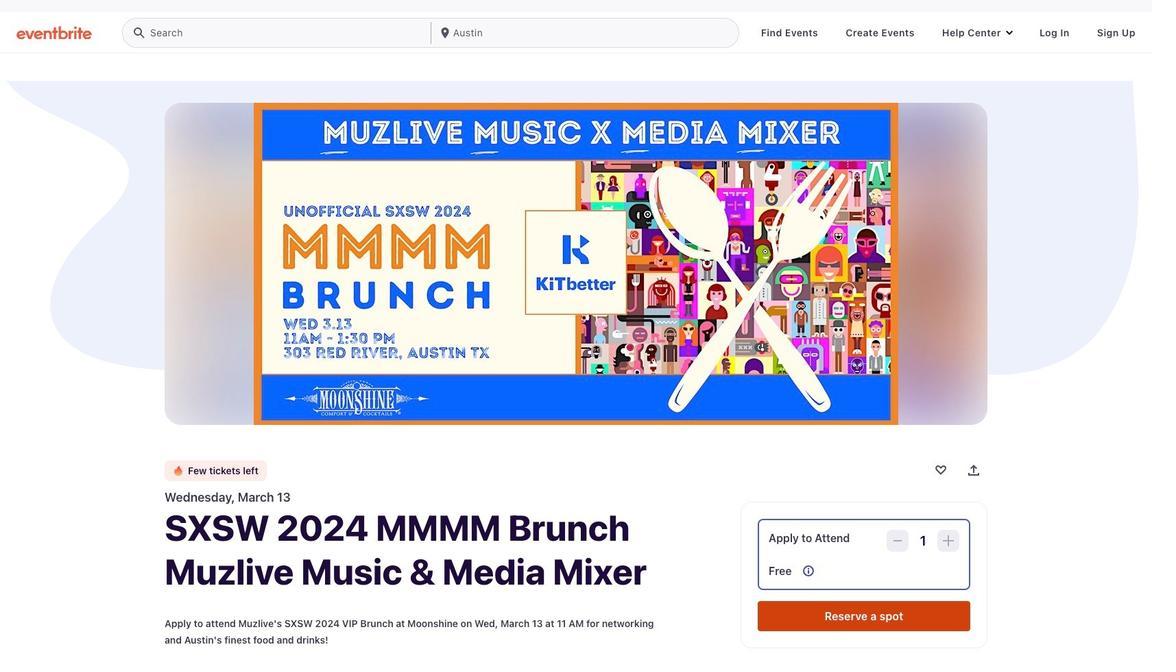 Task type: locate. For each thing, give the bounding box(es) containing it.
log in element
[[1040, 26, 1070, 39]]

article
[[0, 54, 1153, 661]]

create events element
[[846, 26, 915, 39]]



Task type: describe. For each thing, give the bounding box(es) containing it.
sxsw 2024 mmmm brunch muzlive music & media mixer image
[[254, 103, 899, 425]]

sign up element
[[1098, 26, 1136, 39]]

eventbrite image
[[16, 26, 92, 39]]

find events element
[[761, 26, 819, 39]]



Task type: vqa. For each thing, say whether or not it's contained in the screenshot.
Eventbrite image
yes



